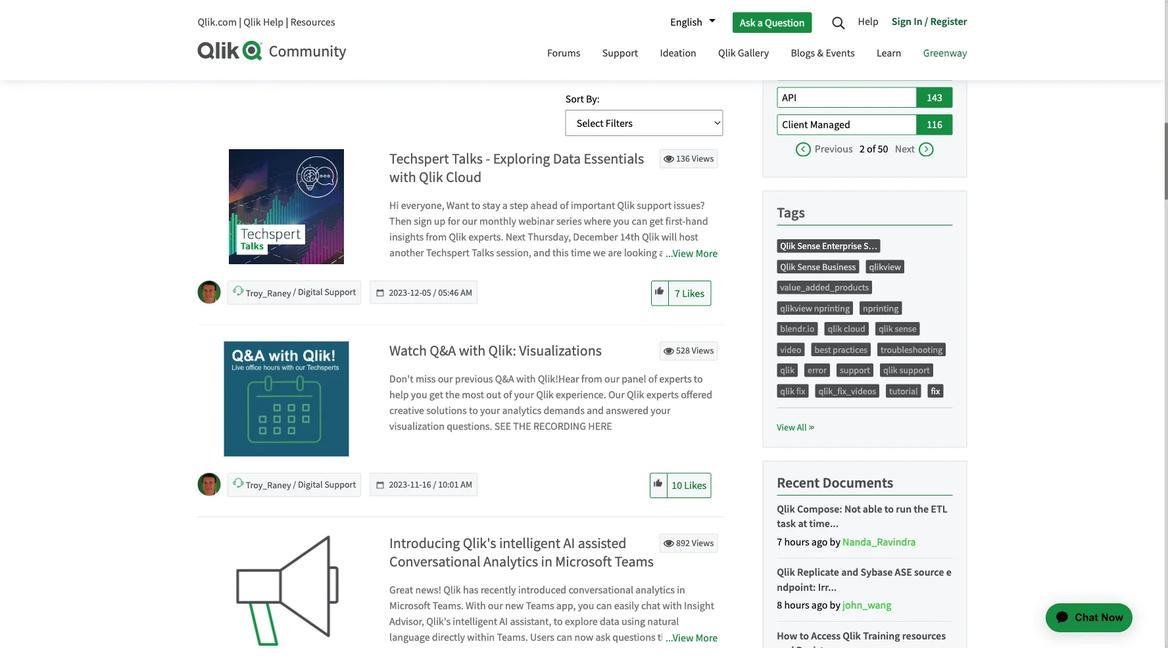 Task type: describe. For each thing, give the bounding box(es) containing it.
support for watch q&a with qlik: visualizations
[[325, 479, 356, 491]]

troy_raney link for techspert talks - exploring data essentials with qlik cloud
[[246, 288, 293, 300]]

by inside qlik compose: not able to run the etl task at time... 7 hours ago by nanda_ravindra
[[830, 536, 841, 549]]

0 vertical spatial digital support image
[[287, 40, 298, 52]]

qlik gallery
[[718, 46, 769, 60]]

error link
[[808, 365, 827, 377]]

qlik up value_added_products
[[780, 262, 796, 273]]

techspert talks - exploring data essentials with qlik cloud
[[390, 150, 644, 187]]

like image for watch q&a with qlik: visualizations
[[654, 478, 665, 488]]

in
[[914, 14, 923, 28]]

community link
[[198, 41, 524, 61]]

qlikview for qlikview nprinting
[[780, 303, 812, 315]]

irr...
[[818, 581, 837, 594]]

visualizations
[[519, 342, 602, 361]]

ai
[[563, 535, 575, 553]]

exploring
[[493, 150, 550, 168]]

qlik inside techspert talks - exploring data essentials with qlik cloud
[[419, 168, 443, 187]]

talks
[[452, 150, 483, 168]]

troy_raney image for watch q&a with qlik: visualizations
[[198, 474, 221, 497]]

qlik for qlik support
[[884, 365, 898, 377]]

value_added_products link
[[780, 282, 869, 294]]

2 nprinting from the left
[[863, 303, 899, 315]]

video link
[[780, 344, 802, 356]]

ask a question link
[[733, 12, 812, 33]]

panel
[[622, 373, 646, 387]]

introducing
[[390, 535, 460, 553]]

35438
[[614, 38, 640, 52]]

qlik's
[[463, 535, 496, 553]]

sense
[[895, 324, 917, 336]]

sign
[[892, 14, 912, 28]]

watch q&a with qlik: visualizations
[[390, 342, 602, 361]]

2
[[860, 143, 865, 156]]

1 horizontal spatial a
[[758, 16, 763, 29]]

2023-12-05
[[389, 287, 431, 299]]

recent
[[777, 474, 820, 493]]

qlik down the tags heading
[[780, 241, 796, 253]]

ago inside qlik compose: not able to run the etl task at time... 7 hours ago by nanda_ravindra
[[812, 536, 828, 549]]

assist
[[407, 0, 432, 8]]

recent documents
[[777, 474, 893, 493]]

cloud
[[446, 168, 482, 187]]

hours inside qlik replicate and sybase ase source e ndpoint: irr... 8 hours ago by john_wang
[[784, 599, 810, 613]]

377
[[927, 9, 943, 23]]

api
[[782, 91, 797, 105]]

nprinting link
[[863, 303, 899, 315]]

ideation button
[[650, 35, 706, 74]]

practices
[[833, 344, 868, 356]]

forums button
[[537, 35, 590, 74]]

from
[[581, 373, 602, 387]]

qlikview for qlikview "link"
[[869, 262, 901, 273]]

and inside qlik offers a wide range of channels to assist you in troubleshooting, answering frequently asked questions, and getting in touch with our technical e...
[[239, 11, 256, 24]]

views for watch q&a with qlik: visualizations
[[692, 345, 714, 357]]

offers
[[259, 0, 284, 8]]

how
[[777, 630, 798, 643]]

able
[[863, 503, 883, 516]]

introducing qlik's intelligent ai assisted conversational analytics in microsoft teams
[[390, 535, 654, 572]]

0 link
[[646, 38, 674, 52]]

blogs & events
[[791, 46, 855, 60]]

error
[[808, 365, 827, 377]]

tags
[[777, 204, 805, 222]]

to inside qlik compose: not able to run the etl task at time... 7 hours ago by nanda_ravindra
[[885, 503, 894, 516]]

nanda_ravindra
[[843, 536, 916, 549]]

0 horizontal spatial q&a
[[430, 342, 456, 361]]

best
[[815, 344, 831, 356]]

s…
[[864, 241, 877, 253]]

managed
[[810, 119, 851, 132]]

ask
[[740, 16, 756, 29]]

you inside qlik offers a wide range of channels to assist you in troubleshooting, answering frequently asked questions, and getting in touch with our technical e...
[[434, 0, 450, 8]]

our inside qlik offers a wide range of channels to assist you in troubleshooting, answering frequently asked questions, and getting in touch with our technical e...
[[350, 11, 366, 24]]

support inside popup button
[[602, 46, 638, 60]]

to down most
[[469, 405, 478, 418]]

best practices link
[[815, 344, 868, 356]]

the total number of likes techspert talks - exploring data essentials with qlik cloud post has received. element
[[668, 282, 711, 306]]

ago inside qlik replicate and sybase ase source e ndpoint: irr... 8 hours ago by john_wang
[[812, 599, 828, 613]]

most
[[462, 389, 484, 402]]

qlikview nprinting
[[780, 303, 850, 315]]

1 vertical spatial experts
[[647, 389, 679, 402]]

and inside don't miss our previous q&a with qlik!hear from our panel of experts to help you get the most out of your qlik experience.  our qlik experts offered creative solutions to your analytics demands and answered your visualization questions.  see the recording here
[[587, 405, 604, 418]]

list containing visualization
[[777, 0, 953, 157]]

2023- for techspert talks - exploring data essentials with qlik cloud
[[389, 287, 410, 299]]

digital support image for techspert talks - exploring data essentials with qlik cloud
[[233, 286, 244, 297]]

qlik support link
[[884, 365, 930, 377]]

in inside 'introducing qlik's intelligent ai assisted conversational analytics in microsoft teams'
[[541, 553, 553, 572]]

ideation
[[660, 46, 697, 60]]

views for techspert talks - exploring data essentials with qlik cloud
[[692, 153, 714, 165]]

views image for watch q&a with qlik: visualizations
[[664, 347, 674, 357]]

troy_raney image for techspert talks - exploring data essentials with qlik cloud
[[198, 281, 221, 304]]

by
[[274, 40, 286, 52]]

likes for watch q&a with qlik: visualizations
[[684, 480, 707, 493]]

next link
[[891, 143, 934, 156]]

and inside qlik replicate and sybase ase source e ndpoint: irr... 8 hours ago by john_wang
[[842, 566, 859, 580]]

all
[[797, 422, 807, 434]]

sense for enterprise
[[798, 241, 820, 253]]

-
[[486, 150, 490, 168]]

the
[[513, 420, 531, 434]]

more for techspert talks - exploring data essentials with qlik cloud
[[696, 247, 718, 261]]

2 horizontal spatial your
[[651, 405, 671, 418]]

qlik down panel
[[627, 389, 644, 402]]

likes for techspert talks - exploring data essentials with qlik cloud
[[682, 287, 705, 301]]

cloud
[[844, 324, 866, 336]]

run
[[896, 503, 912, 516]]

qlik for qlik link
[[780, 365, 795, 377]]

blogs
[[791, 46, 815, 60]]

digital for techspert talks - exploring data essentials with qlik cloud
[[298, 287, 323, 299]]

john_wang
[[843, 599, 892, 613]]

digital support image for watch q&a with qlik: visualizations
[[233, 478, 244, 489]]

of inside qlik offers a wide range of channels to assist you in troubleshooting, answering frequently asked questions, and getting in touch with our technical e...
[[343, 0, 352, 8]]

qlik compose: not able to run the etl task at time... 7 hours ago by nanda_ravindra
[[777, 503, 948, 549]]

image not found image for techspert talks - exploring data essentials with qlik cloud
[[198, 150, 375, 265]]

teams
[[615, 553, 654, 572]]

resources link
[[290, 15, 335, 29]]

the total number of likes watch q&a with qlik: visualizations post has received. element
[[667, 474, 711, 498]]

0 horizontal spatial in
[[291, 11, 299, 24]]

7 inside qlik compose: not able to run the etl task at time... 7 hours ago by nanda_ravindra
[[777, 536, 782, 549]]

10 likes
[[672, 480, 707, 493]]

1 fix from the left
[[797, 386, 806, 398]]

forums
[[547, 46, 581, 60]]

hours inside qlik compose: not able to run the etl task at time... 7 hours ago by nanda_ravindra
[[784, 536, 810, 549]]

qlik replicate and sybase ase source e ndpoint: irr... link
[[777, 566, 953, 595]]

qlik fix link
[[780, 386, 806, 398]]

2 fix from the left
[[931, 386, 940, 398]]

get
[[429, 389, 443, 402]]

qlik inside how to access qlik training resources and register...
[[843, 630, 861, 643]]

50
[[878, 143, 888, 156]]

access
[[811, 630, 841, 643]]

solutions
[[426, 405, 467, 418]]

more for introducing qlik's intelligent ai assisted conversational analytics in microsoft teams
[[696, 632, 718, 646]]

qlik inside qlik replicate and sybase ase source e ndpoint: irr... 8 hours ago by john_wang
[[777, 566, 795, 580]]

techspert talks - exploring data essentials with qlik cloud link
[[390, 150, 718, 187]]

troy_raney for techspert talks - exploring data essentials with qlik cloud
[[246, 288, 291, 300]]

troy_raney link for watch q&a with qlik: visualizations
[[246, 480, 293, 492]]

qlik inside qlik compose: not able to run the etl task at time... 7 hours ago by nanda_ravindra
[[777, 503, 795, 516]]

sign in / register
[[892, 14, 967, 28]]

...view for introducing qlik's intelligent ai assisted conversational analytics in microsoft teams
[[666, 632, 694, 646]]

sense for business
[[798, 262, 820, 273]]

learn
[[877, 46, 902, 60]]

greenway link
[[914, 35, 977, 74]]

introducing qlik's intelligent ai assisted conversational analytics in microsoft teams link
[[390, 535, 718, 572]]

task
[[777, 518, 796, 531]]

qlik sense enterprise s…
[[780, 241, 877, 253]]

8 hours ago link
[[777, 599, 830, 613]]

workflow and automation
[[782, 37, 897, 50]]

and inside 'link'
[[826, 37, 843, 50]]

client managed link
[[777, 115, 917, 136]]

recording
[[533, 420, 586, 434]]



Task type: vqa. For each thing, say whether or not it's contained in the screenshot.
menu bar
yes



Task type: locate. For each thing, give the bounding box(es) containing it.
0 horizontal spatial fix
[[797, 386, 806, 398]]

you inside don't miss our previous q&a with qlik!hear from our panel of experts to help you get the most out of your qlik experience.  our qlik experts offered creative solutions to your analytics demands and answered your visualization questions.  see the recording here
[[411, 389, 427, 402]]

1 am from the top
[[461, 287, 472, 299]]

like image left 10 at the bottom
[[654, 478, 665, 488]]

frequently
[[586, 0, 631, 8]]

menu bar
[[537, 35, 977, 74]]

...view for techspert talks - exploring data essentials with qlik cloud
[[666, 247, 694, 261]]

qlik left the "gallery"
[[718, 46, 736, 60]]

0 vertical spatial q&a
[[430, 342, 456, 361]]

116
[[927, 119, 943, 132]]

by
[[830, 536, 841, 549], [830, 599, 841, 613]]

views image
[[601, 39, 612, 49], [664, 347, 674, 357], [664, 539, 674, 550]]

hours right 8
[[784, 599, 810, 613]]

1 horizontal spatial our
[[438, 373, 453, 387]]

menu bar containing forums
[[537, 35, 977, 74]]

2 vertical spatial views
[[692, 538, 714, 550]]

support
[[602, 46, 638, 60], [325, 287, 356, 299], [325, 479, 356, 491]]

qlik for qlik cloud
[[828, 324, 842, 336]]

the right get
[[445, 389, 460, 402]]

qlik up sonja_bauernfeind icon
[[244, 15, 261, 29]]

1 horizontal spatial qlikview
[[869, 262, 901, 273]]

1 horizontal spatial help
[[858, 14, 879, 28]]

support down troubleshooting link
[[900, 365, 930, 377]]

the right run
[[914, 503, 929, 516]]

qlikview nprinting link
[[780, 303, 850, 315]]

creative
[[390, 405, 424, 418]]

qlik up task
[[777, 503, 795, 516]]

application
[[1022, 588, 1149, 649]]

visualization link
[[777, 6, 917, 26]]

am for talks
[[461, 287, 472, 299]]

how to access qlik training resources and register... link
[[777, 629, 953, 649]]

7 down task
[[777, 536, 782, 549]]

business
[[822, 262, 856, 273]]

tags list
[[777, 239, 953, 409]]

0 horizontal spatial qlikview
[[780, 303, 812, 315]]

your right the answered
[[651, 405, 671, 418]]

image not found image for introducing qlik's intelligent ai assisted conversational analytics in microsoft teams
[[198, 535, 375, 649]]

1 hours from the top
[[784, 536, 810, 549]]

troy_raney image
[[198, 281, 221, 304], [198, 474, 221, 497]]

1 sense from the top
[[798, 241, 820, 253]]

of inside list
[[867, 143, 876, 156]]

2023- left 05
[[389, 287, 410, 299]]

nprinting up qlik sense
[[863, 303, 899, 315]]

a inside qlik offers a wide range of channels to assist you in troubleshooting, answering frequently asked questions, and getting in touch with our technical e...
[[286, 0, 291, 8]]

sign in / register link
[[885, 10, 967, 35]]

0 vertical spatial views image
[[601, 39, 612, 49]]

your up analytics
[[514, 389, 534, 402]]

qlik left the sense
[[879, 324, 893, 336]]

our
[[608, 389, 625, 402]]

miss
[[416, 373, 436, 387]]

assisted
[[578, 535, 627, 553]]

0 vertical spatial ...view more
[[666, 247, 718, 261]]

1 horizontal spatial the
[[914, 503, 929, 516]]

enterprise
[[822, 241, 862, 253]]

1 vertical spatial q&a
[[495, 373, 514, 387]]

1 vertical spatial troy_raney digital support
[[246, 479, 356, 492]]

2 | from the left
[[286, 15, 288, 29]]

hours down at
[[784, 536, 810, 549]]

tags heading
[[777, 204, 805, 222]]

watch q&a with qlik: visualizations link
[[390, 342, 718, 361]]

qlik inside qlik offers a wide range of channels to assist you in troubleshooting, answering frequently asked questions, and getting in touch with our technical e...
[[239, 0, 257, 8]]

troy_raney digital support for watch q&a with qlik: visualizations
[[246, 479, 356, 492]]

intelligent
[[499, 535, 561, 553]]

2 troy_raney digital support from the top
[[246, 479, 356, 492]]

1 vertical spatial 2023-
[[389, 480, 410, 491]]

0 vertical spatial ago
[[812, 536, 828, 549]]

the inside don't miss our previous q&a with qlik!hear from our panel of experts to help you get the most out of your qlik experience.  our qlik experts offered creative solutions to your analytics demands and answered your visualization questions.  see the recording here
[[445, 389, 460, 402]]

help down offers
[[263, 15, 284, 29]]

1 2023- from the top
[[389, 287, 410, 299]]

etl
[[931, 503, 948, 516]]

qlik cloud
[[828, 324, 866, 336]]

1 | from the left
[[239, 15, 241, 29]]

support for techspert talks - exploring data essentials with qlik cloud
[[325, 287, 356, 299]]

892
[[676, 538, 690, 550]]

0 vertical spatial troy_raney
[[246, 288, 291, 300]]

don't miss our previous q&a with qlik!hear from our panel of experts to help you get the most out of your qlik experience.  our qlik experts offered creative solutions to your analytics demands and answered your visualization questions.  see the recording here
[[390, 373, 713, 434]]

qlik up ndpoint:
[[777, 566, 795, 580]]

touch
[[302, 11, 327, 24]]

views right 136
[[692, 153, 714, 165]]

...view more link for techspert talks - exploring data essentials with qlik cloud
[[662, 246, 718, 267]]

to up technical
[[396, 0, 405, 8]]

help link
[[858, 10, 885, 35]]

with down range
[[329, 11, 348, 24]]

documents
[[823, 474, 893, 493]]

experience.
[[556, 389, 606, 402]]

by down irr...
[[830, 599, 841, 613]]

0 vertical spatial ...view more link
[[662, 246, 718, 267]]

1 vertical spatial image not found image
[[198, 342, 375, 457]]

2 support from the left
[[900, 365, 930, 377]]

1 horizontal spatial support
[[900, 365, 930, 377]]

our up 'our'
[[605, 373, 620, 387]]

2 more from the top
[[696, 632, 718, 646]]

0 vertical spatial troy_raney digital support
[[246, 287, 356, 300]]

support
[[840, 365, 870, 377], [900, 365, 930, 377]]

892                                       views
[[674, 538, 714, 550]]

0 vertical spatial support
[[602, 46, 638, 60]]

with up analytics
[[516, 373, 536, 387]]

like image left 'the total number of likes techspert talks - exploring data essentials with qlik cloud post has received.' element
[[655, 286, 666, 295]]

troy_raney for watch q&a with qlik: visualizations
[[246, 480, 291, 492]]

2 horizontal spatial in
[[541, 553, 553, 572]]

2 troy_raney link from the top
[[246, 480, 293, 492]]

1 ...view more link from the top
[[662, 246, 718, 267]]

0 horizontal spatial your
[[480, 405, 500, 418]]

2 horizontal spatial our
[[605, 373, 620, 387]]

qlik support
[[884, 365, 930, 377]]

1 vertical spatial sense
[[798, 262, 820, 273]]

digital for watch q&a with qlik: visualizations
[[298, 479, 323, 491]]

of right panel
[[649, 373, 657, 387]]

1 vertical spatial ago
[[812, 599, 828, 613]]

0 vertical spatial the
[[445, 389, 460, 402]]

analytics
[[484, 553, 538, 572]]

to up offered
[[694, 373, 703, 387]]

with left cloud
[[390, 168, 416, 187]]

digital support image
[[287, 40, 298, 52], [233, 286, 244, 297], [233, 478, 244, 489]]

sense up value_added_products
[[798, 262, 820, 273]]

sonja_bauernfeind
[[301, 40, 374, 52]]

support button
[[593, 35, 648, 74]]

qlik sense enterprise s… link
[[780, 241, 877, 253]]

2023-11-16
[[389, 480, 431, 491]]

qlik
[[828, 324, 842, 336], [879, 324, 893, 336], [780, 365, 795, 377], [884, 365, 898, 377], [780, 386, 795, 398]]

0 vertical spatial digital
[[298, 287, 323, 299]]

0 vertical spatial am
[[461, 287, 472, 299]]

to inside qlik offers a wide range of channels to assist you in troubleshooting, answering frequently asked questions, and getting in touch with our technical e...
[[396, 0, 405, 8]]

recent documents heading
[[777, 474, 893, 493]]

likes
[[682, 287, 705, 301], [684, 480, 707, 493]]

0 horizontal spatial |
[[239, 15, 241, 29]]

and inside how to access qlik training resources and register...
[[777, 645, 794, 649]]

0 vertical spatial hours
[[784, 536, 810, 549]]

1 vertical spatial ...view more
[[666, 632, 718, 646]]

ago down the time...
[[812, 536, 828, 549]]

3 image not found image from the top
[[198, 535, 375, 649]]

1 troy_raney image from the top
[[198, 281, 221, 304]]

0 vertical spatial by
[[830, 536, 841, 549]]

2 digital from the top
[[298, 479, 323, 491]]

2 vertical spatial in
[[541, 553, 553, 572]]

1 vertical spatial views
[[692, 345, 714, 357]]

in left ai
[[541, 553, 553, 572]]

1 vertical spatial troy_raney
[[246, 480, 291, 492]]

questions,
[[661, 0, 707, 8]]

2 vertical spatial digital support image
[[233, 478, 244, 489]]

workflow
[[782, 37, 824, 50]]

1 vertical spatial the
[[914, 503, 929, 516]]

...view more link
[[662, 246, 718, 267], [662, 631, 718, 649]]

1 vertical spatial you
[[411, 389, 427, 402]]

2 vertical spatial support
[[325, 479, 356, 491]]

1 horizontal spatial |
[[286, 15, 288, 29]]

qlik help link
[[244, 15, 284, 29]]

1 vertical spatial support
[[325, 287, 356, 299]]

2 sense from the top
[[798, 262, 820, 273]]

05
[[422, 287, 431, 299]]

in right assist
[[452, 0, 461, 8]]

0 vertical spatial a
[[286, 0, 291, 8]]

troubleshooting,
[[463, 0, 536, 8]]

1 horizontal spatial nprinting
[[863, 303, 899, 315]]

0 vertical spatial more
[[696, 247, 718, 261]]

0 vertical spatial troy_raney image
[[198, 281, 221, 304]]

conversational
[[390, 553, 481, 572]]

image not found image for watch q&a with qlik: visualizations
[[198, 342, 375, 457]]

greenway
[[924, 46, 967, 60]]

1 horizontal spatial you
[[434, 0, 450, 8]]

2 2023- from the top
[[389, 480, 410, 491]]

sonja_bauernfeind image
[[240, 35, 262, 57]]

in down wide
[[291, 11, 299, 24]]

like image for techspert talks - exploring data essentials with qlik cloud
[[655, 286, 666, 295]]

...view more link for introducing qlik's intelligent ai assisted conversational analytics in microsoft teams
[[662, 631, 718, 649]]

value_added_products
[[780, 282, 869, 294]]

1 vertical spatial digital support image
[[233, 286, 244, 297]]

0 horizontal spatial support
[[840, 365, 870, 377]]

1 vertical spatial 7
[[777, 536, 782, 549]]

2023- for watch q&a with qlik: visualizations
[[389, 480, 410, 491]]

wide
[[293, 0, 314, 8]]

client
[[782, 119, 808, 132]]

q&a up out
[[495, 373, 514, 387]]

1 vertical spatial troy_raney image
[[198, 474, 221, 497]]

troubleshooting link
[[881, 344, 943, 356]]

qlikview down s…
[[869, 262, 901, 273]]

qlik compose: not able to run the etl task at time... link
[[777, 502, 953, 532]]

10
[[672, 480, 682, 493]]

1 ago from the top
[[812, 536, 828, 549]]

with up previous
[[459, 342, 486, 361]]

troy_raney link
[[246, 288, 293, 300], [246, 480, 293, 492]]

question
[[765, 16, 805, 29]]

with inside don't miss our previous q&a with qlik!hear from our panel of experts to help you get the most out of your qlik experience.  our qlik experts offered creative solutions to your analytics demands and answered your visualization questions.  see the recording here
[[516, 373, 536, 387]]

2 views from the top
[[692, 345, 714, 357]]

1 more from the top
[[696, 247, 718, 261]]

with inside qlik offers a wide range of channels to assist you in troubleshooting, answering frequently asked questions, and getting in touch with our technical e...
[[329, 11, 348, 24]]

1 vertical spatial in
[[291, 11, 299, 24]]

2 ago from the top
[[812, 599, 828, 613]]

0 vertical spatial like image
[[655, 286, 666, 295]]

of right out
[[503, 389, 512, 402]]

1 vertical spatial more
[[696, 632, 718, 646]]

troubleshooting
[[881, 344, 943, 356]]

2 am from the top
[[461, 480, 472, 491]]

help up the automation
[[858, 14, 879, 28]]

2 troy_raney from the top
[[246, 480, 291, 492]]

to left run
[[885, 503, 894, 516]]

you right assist
[[434, 0, 450, 8]]

sort by:
[[566, 93, 600, 106]]

qlikview up blendr.io link
[[780, 303, 812, 315]]

1 views from the top
[[692, 153, 714, 165]]

8
[[777, 599, 782, 613]]

2 by from the top
[[830, 599, 841, 613]]

0 horizontal spatial help
[[263, 15, 284, 29]]

1 vertical spatial digital
[[298, 479, 323, 491]]

replicate
[[797, 566, 839, 580]]

0 vertical spatial 2023-
[[389, 287, 410, 299]]

1 vertical spatial ...view
[[666, 632, 694, 646]]

1 image not found image from the top
[[198, 150, 375, 265]]

1 by from the top
[[830, 536, 841, 549]]

views right 892 at the bottom of the page
[[692, 538, 714, 550]]

a left wide
[[286, 0, 291, 8]]

0 vertical spatial likes
[[682, 287, 705, 301]]

2 troy_raney image from the top
[[198, 474, 221, 497]]

0 vertical spatial in
[[452, 0, 461, 8]]

getting
[[258, 11, 289, 24]]

0 horizontal spatial a
[[286, 0, 291, 8]]

0 vertical spatial views
[[692, 153, 714, 165]]

...view more for introducing qlik's intelligent ai assisted conversational analytics in microsoft teams
[[666, 632, 718, 646]]

you down miss
[[411, 389, 427, 402]]

the inside qlik compose: not able to run the etl task at time... 7 hours ago by nanda_ravindra
[[914, 503, 929, 516]]

views image left 892 at the bottom of the page
[[664, 539, 674, 550]]

image not found image
[[198, 150, 375, 265], [198, 342, 375, 457], [198, 535, 375, 649]]

1 nprinting from the left
[[814, 303, 850, 315]]

in
[[452, 0, 461, 8], [291, 11, 299, 24], [541, 553, 553, 572]]

12-
[[410, 287, 422, 299]]

qlik up the tutorial
[[884, 365, 898, 377]]

experts up offered
[[659, 373, 692, 387]]

qlik down qlik!hear
[[536, 389, 554, 402]]

of right range
[[343, 0, 352, 8]]

watch
[[390, 342, 427, 361]]

| right qlik help link
[[286, 15, 288, 29]]

0 horizontal spatial 7
[[675, 287, 680, 301]]

to inside how to access qlik training resources and register...
[[800, 630, 809, 643]]

2 vertical spatial image not found image
[[198, 535, 375, 649]]

qlik inside qlik gallery link
[[718, 46, 736, 60]]

qlik image
[[198, 41, 263, 61]]

1 troy_raney from the top
[[246, 288, 291, 300]]

likes right 10 at the bottom
[[684, 480, 707, 493]]

video
[[780, 344, 802, 356]]

like image
[[655, 286, 666, 295], [654, 478, 665, 488]]

0 vertical spatial experts
[[659, 373, 692, 387]]

2023- left the 16
[[389, 480, 410, 491]]

q&a
[[430, 342, 456, 361], [495, 373, 514, 387]]

ask a question
[[740, 16, 805, 29]]

2 ...view more from the top
[[666, 632, 718, 646]]

05:46 am
[[438, 287, 472, 299]]

views image left 35438
[[601, 39, 612, 49]]

2 hours from the top
[[784, 599, 810, 613]]

0 vertical spatial troy_raney link
[[246, 288, 293, 300]]

by inside qlik replicate and sybase ase source e ndpoint: irr... 8 hours ago by john_wang
[[830, 599, 841, 613]]

to right how
[[800, 630, 809, 643]]

1 support from the left
[[840, 365, 870, 377]]

troy_raney
[[246, 288, 291, 300], [246, 480, 291, 492]]

1 vertical spatial hours
[[784, 599, 810, 613]]

troy_raney digital support for techspert talks - exploring data essentials with qlik cloud
[[246, 287, 356, 300]]

1 ...view from the top
[[666, 247, 694, 261]]

0 vertical spatial qlikview
[[869, 262, 901, 273]]

7 inside 'the total number of likes techspert talks - exploring data essentials with qlik cloud post has received.' element
[[675, 287, 680, 301]]

qlik down qlik link
[[780, 386, 795, 398]]

am right 10:01
[[461, 480, 472, 491]]

nprinting down value_added_products link
[[814, 303, 850, 315]]

1 troy_raney digital support from the top
[[246, 287, 356, 300]]

0 vertical spatial 7
[[675, 287, 680, 301]]

1 horizontal spatial fix
[[931, 386, 940, 398]]

qlik left cloud
[[419, 168, 443, 187]]

blendr.io
[[780, 324, 815, 336]]

1 vertical spatial qlikview
[[780, 303, 812, 315]]

1 horizontal spatial your
[[514, 389, 534, 402]]

visualization
[[390, 420, 445, 434]]

1 horizontal spatial in
[[452, 0, 461, 8]]

your down out
[[480, 405, 500, 418]]

1 vertical spatial a
[[758, 16, 763, 29]]

our down channels
[[350, 11, 366, 24]]

qlik for qlik sense
[[879, 324, 893, 336]]

7 up 528 in the right of the page
[[675, 287, 680, 301]]

q&a up miss
[[430, 342, 456, 361]]

2 image not found image from the top
[[198, 342, 375, 457]]

am right 05:46
[[461, 287, 472, 299]]

sonja_bauernfeind link
[[301, 40, 374, 52]]

1 vertical spatial am
[[461, 480, 472, 491]]

analytics
[[502, 405, 542, 418]]

0 vertical spatial ...view
[[666, 247, 694, 261]]

2 vertical spatial views image
[[664, 539, 674, 550]]

e
[[946, 566, 952, 580]]

0 horizontal spatial you
[[411, 389, 427, 402]]

≫
[[809, 422, 815, 434]]

3 views from the top
[[692, 538, 714, 550]]

0 vertical spatial image not found image
[[198, 150, 375, 265]]

1 vertical spatial likes
[[684, 480, 707, 493]]

1 horizontal spatial 7
[[777, 536, 782, 549]]

1 vertical spatial like image
[[654, 478, 665, 488]]

am for q&a
[[461, 480, 472, 491]]

ago down irr...
[[812, 599, 828, 613]]

views image for introducing qlik's intelligent ai assisted conversational analytics in microsoft teams
[[664, 539, 674, 550]]

you
[[434, 0, 450, 8], [411, 389, 427, 402]]

fix
[[797, 386, 806, 398], [931, 386, 940, 398]]

qlik for qlik fix
[[780, 386, 795, 398]]

0 vertical spatial sense
[[798, 241, 820, 253]]

qlik right access
[[843, 630, 861, 643]]

qlik:
[[489, 342, 516, 361]]

qlik left offers
[[239, 0, 257, 8]]

offered
[[681, 389, 713, 402]]

1 digital from the top
[[298, 287, 323, 299]]

1 vertical spatial troy_raney link
[[246, 480, 293, 492]]

q&a inside don't miss our previous q&a with qlik!hear from our panel of experts to help you get the most out of your qlik experience.  our qlik experts offered creative solutions to your analytics demands and answered your visualization questions.  see the recording here
[[495, 373, 514, 387]]

0 vertical spatial you
[[434, 0, 450, 8]]

qlik offers a wide range of channels to assist you in troubleshooting, answering frequently asked questions, and getting in touch with our technical e...
[[239, 0, 707, 24]]

...view more for techspert talks - exploring data essentials with qlik cloud
[[666, 247, 718, 261]]

2 ...view from the top
[[666, 632, 694, 646]]

qlik down video
[[780, 365, 795, 377]]

views for introducing qlik's intelligent ai assisted conversational analytics in microsoft teams
[[692, 538, 714, 550]]

qlikview
[[869, 262, 901, 273], [780, 303, 812, 315]]

298
[[927, 37, 943, 50]]

like image
[[656, 39, 666, 49]]

1 horizontal spatial q&a
[[495, 373, 514, 387]]

sense up qlik sense business link
[[798, 241, 820, 253]]

15
[[696, 38, 706, 52]]

0 horizontal spatial our
[[350, 11, 366, 24]]

1 vertical spatial by
[[830, 599, 841, 613]]

replies image
[[682, 40, 693, 51]]

1 vertical spatial views image
[[664, 347, 674, 357]]

english button
[[664, 11, 716, 34]]

by down the time...
[[830, 536, 841, 549]]

1 vertical spatial ...view more link
[[662, 631, 718, 649]]

a right the ask
[[758, 16, 763, 29]]

support down practices
[[840, 365, 870, 377]]

views image left 528 in the right of the page
[[664, 347, 674, 357]]

1 ...view more from the top
[[666, 247, 718, 261]]

| right the qlik.com link
[[239, 15, 241, 29]]

asked
[[633, 0, 659, 8]]

with inside techspert talks - exploring data essentials with qlik cloud
[[390, 168, 416, 187]]

views image
[[664, 154, 674, 165]]

1 troy_raney link from the top
[[246, 288, 293, 300]]

a
[[286, 0, 291, 8], [758, 16, 763, 29]]

0 horizontal spatial the
[[445, 389, 460, 402]]

0 horizontal spatial nprinting
[[814, 303, 850, 315]]

qlik left cloud
[[828, 324, 842, 336]]

2 ...view more link from the top
[[662, 631, 718, 649]]

experts left offered
[[647, 389, 679, 402]]

time...
[[809, 518, 839, 531]]

our up get
[[438, 373, 453, 387]]

list
[[777, 0, 953, 157]]

of right 2 at right
[[867, 143, 876, 156]]

likes up 528                                       views
[[682, 287, 705, 301]]

previous
[[815, 143, 853, 156]]

views right 528 in the right of the page
[[692, 345, 714, 357]]



